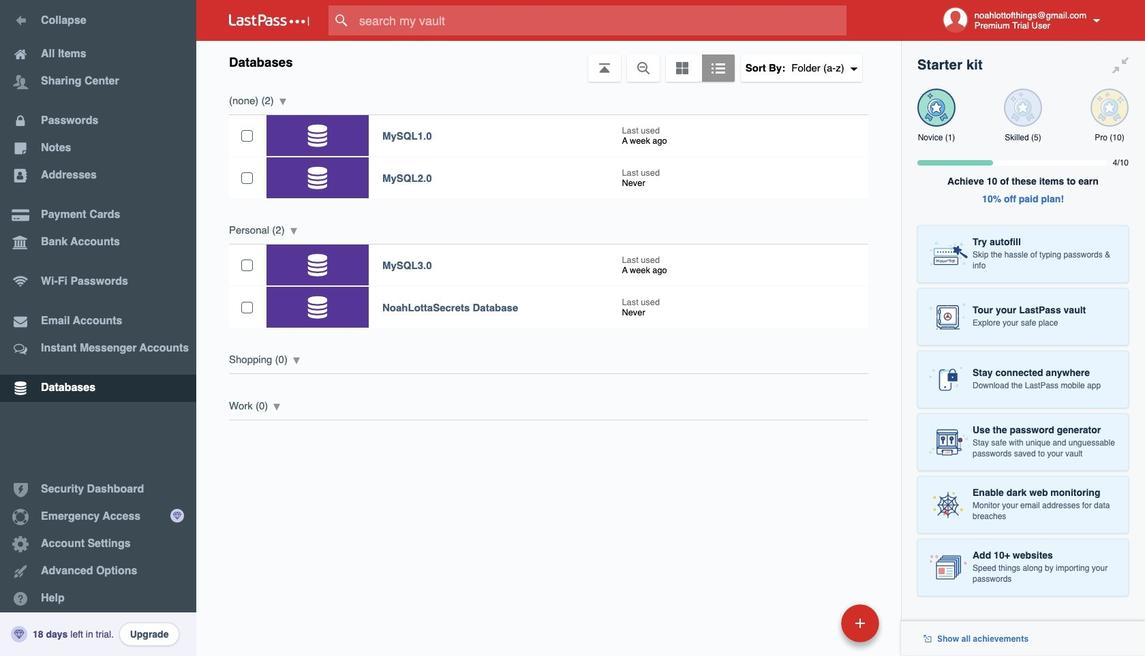 Task type: locate. For each thing, give the bounding box(es) containing it.
lastpass image
[[229, 14, 309, 27]]

new item element
[[747, 604, 884, 643]]

vault options navigation
[[196, 41, 901, 82]]

Search search field
[[329, 5, 873, 35]]

new item navigation
[[747, 600, 887, 656]]

search my vault text field
[[329, 5, 873, 35]]

main navigation navigation
[[0, 0, 196, 656]]



Task type: vqa. For each thing, say whether or not it's contained in the screenshot.
Vault Options navigation
yes



